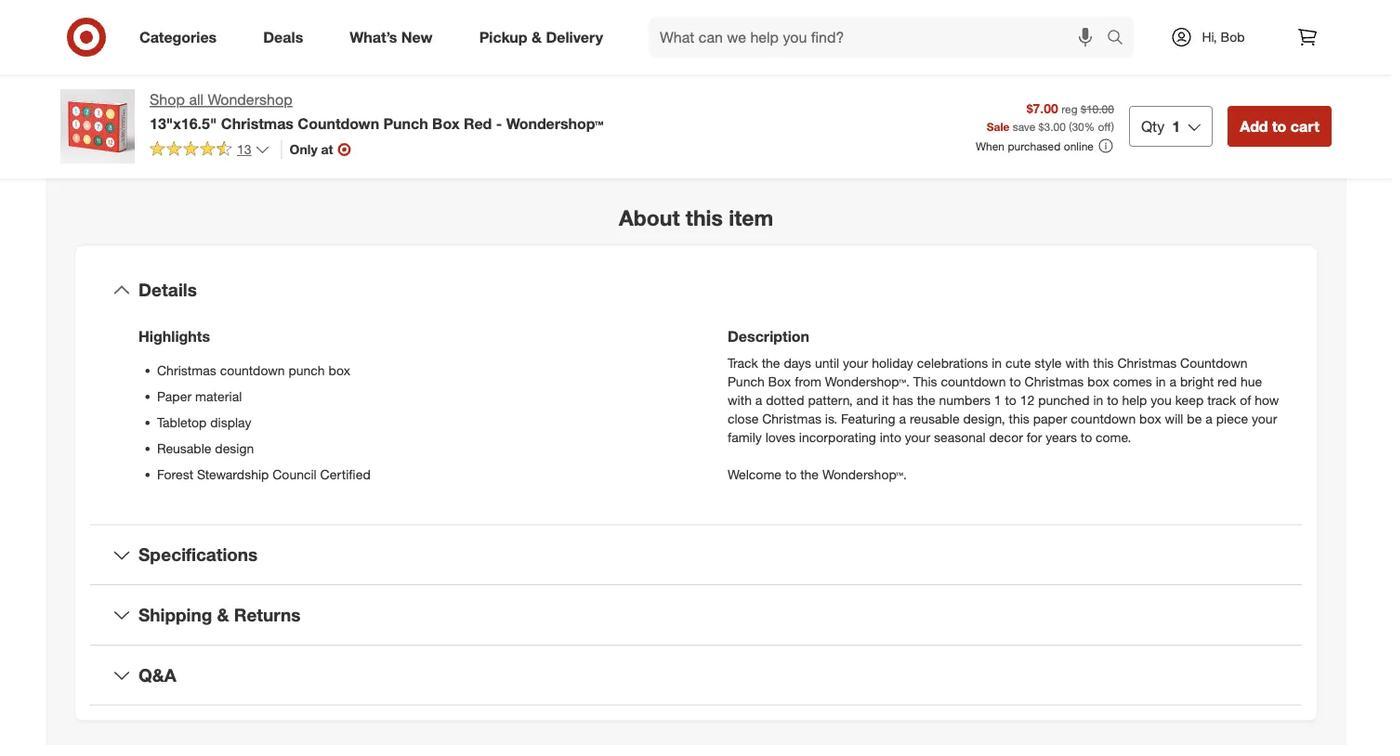 Task type: vqa. For each thing, say whether or not it's contained in the screenshot.
36
no



Task type: describe. For each thing, give the bounding box(es) containing it.
learn more from wondershop button
[[719, 9, 885, 39]]

0 horizontal spatial the
[[762, 355, 780, 371]]

search button
[[1099, 17, 1143, 61]]

punched
[[1038, 392, 1090, 408]]

1 horizontal spatial with
[[1066, 355, 1090, 371]]

wondershop inside learn more from wondershop button
[[813, 17, 877, 31]]

punch inside track the days until your holiday celebrations in cute style with this christmas countdown punch box from wondershop™. this countdown to christmas box comes in a bright red hue with a dotted pattern, and it has the numbers 1 to 12 punched in to help you keep track of how close christmas is. featuring a reusable design, this paper countdown box will be a piece your family loves incorporating into your seasonal decor for years to come.
[[728, 373, 765, 389]]

2 vertical spatial in
[[1093, 392, 1104, 408]]

dotted
[[766, 392, 804, 408]]

%
[[1085, 119, 1095, 133]]

wondershop™
[[506, 114, 604, 132]]

countdown inside track the days until your holiday celebrations in cute style with this christmas countdown punch box from wondershop™. this countdown to christmas box comes in a bright red hue with a dotted pattern, and it has the numbers 1 to 12 punched in to help you keep track of how close christmas is. featuring a reusable design, this paper countdown box will be a piece your family loves incorporating into your seasonal decor for years to come.
[[1181, 355, 1248, 371]]

tabletop
[[157, 414, 207, 430]]

details button
[[90, 261, 1302, 320]]

christmas down style
[[1025, 373, 1084, 389]]

deals link
[[247, 17, 326, 58]]

0 horizontal spatial box
[[329, 362, 350, 378]]

what's new
[[350, 28, 433, 46]]

years
[[1046, 429, 1077, 445]]

sale
[[987, 119, 1010, 133]]

hue
[[1241, 373, 1262, 389]]

13 link
[[150, 140, 270, 162]]

certified
[[320, 466, 371, 482]]

about
[[619, 204, 680, 230]]

welcome
[[728, 466, 782, 482]]

1 inside track the days until your holiday celebrations in cute style with this christmas countdown punch box from wondershop™. this countdown to christmas box comes in a bright red hue with a dotted pattern, and it has the numbers 1 to 12 punched in to help you keep track of how close christmas is. featuring a reusable design, this paper countdown box will be a piece your family loves incorporating into your seasonal decor for years to come.
[[994, 392, 1002, 408]]

what's
[[350, 28, 397, 46]]

when purchased online
[[976, 139, 1094, 153]]

$7.00
[[1027, 100, 1059, 116]]

red
[[1218, 373, 1237, 389]]

reusable design
[[157, 440, 254, 456]]

loves
[[766, 429, 796, 445]]

council
[[273, 466, 317, 482]]

online
[[1064, 139, 1094, 153]]

box inside shop all wondershop 13"x16.5" christmas countdown punch box red - wondershop™
[[432, 114, 460, 132]]

1 vertical spatial the
[[917, 392, 936, 408]]

piece
[[1216, 410, 1249, 427]]

christmas inside shop all wondershop 13"x16.5" christmas countdown punch box red - wondershop™
[[221, 114, 294, 132]]

delivery
[[546, 28, 603, 46]]

returns
[[234, 604, 301, 626]]

description
[[728, 328, 810, 346]]

paper
[[157, 388, 192, 404]]

highlights
[[138, 328, 210, 346]]

only
[[290, 141, 318, 157]]

seasonal
[[934, 429, 986, 445]]

design,
[[963, 410, 1005, 427]]

qty
[[1141, 117, 1165, 135]]

specifications
[[138, 544, 258, 566]]

1 horizontal spatial countdown
[[941, 373, 1006, 389]]

keep
[[1175, 392, 1204, 408]]

christmas up paper
[[157, 362, 216, 378]]

$7.00 reg $10.00 sale save $ 3.00 ( 30 % off )
[[987, 100, 1114, 133]]

be
[[1187, 410, 1202, 427]]

-
[[496, 114, 502, 132]]

wondershop™. inside track the days until your holiday celebrations in cute style with this christmas countdown punch box from wondershop™. this countdown to christmas box comes in a bright red hue with a dotted pattern, and it has the numbers 1 to 12 punched in to help you keep track of how close christmas is. featuring a reusable design, this paper countdown box will be a piece your family loves incorporating into your seasonal decor for years to come.
[[825, 373, 910, 389]]

0 horizontal spatial this
[[686, 204, 723, 230]]

comes
[[1113, 373, 1152, 389]]

will
[[1165, 410, 1184, 427]]

paper
[[1033, 410, 1067, 427]]

cart
[[1291, 117, 1320, 135]]

to left help
[[1107, 392, 1119, 408]]

from inside track the days until your holiday celebrations in cute style with this christmas countdown punch box from wondershop™. this countdown to christmas box comes in a bright red hue with a dotted pattern, and it has the numbers 1 to 12 punched in to help you keep track of how close christmas is. featuring a reusable design, this paper countdown box will be a piece your family loves incorporating into your seasonal decor for years to come.
[[795, 373, 822, 389]]

how
[[1255, 392, 1279, 408]]

shipping & returns
[[138, 604, 301, 626]]

wondershop inside shop all wondershop 13"x16.5" christmas countdown punch box red - wondershop™
[[208, 91, 293, 109]]

2 horizontal spatial in
[[1156, 373, 1166, 389]]

a up close
[[756, 392, 762, 408]]

punch
[[289, 362, 325, 378]]

red
[[464, 114, 492, 132]]

2 horizontal spatial countdown
[[1071, 410, 1136, 427]]

christmas countdown punch box
[[157, 362, 350, 378]]

style
[[1035, 355, 1062, 371]]

a up you
[[1170, 373, 1177, 389]]

at
[[321, 141, 333, 157]]

1 vertical spatial your
[[1252, 410, 1277, 427]]

into
[[880, 429, 902, 445]]

0 vertical spatial 1
[[1172, 117, 1181, 135]]

1 vertical spatial this
[[1093, 355, 1114, 371]]

track the days until your holiday celebrations in cute style with this christmas countdown punch box from wondershop™. this countdown to christmas box comes in a bright red hue with a dotted pattern, and it has the numbers 1 to 12 punched in to help you keep track of how close christmas is. featuring a reusable design, this paper countdown box will be a piece your family loves incorporating into your seasonal decor for years to come.
[[728, 355, 1279, 445]]

bright
[[1180, 373, 1214, 389]]

stewardship
[[197, 466, 269, 482]]

reusable
[[910, 410, 960, 427]]

shipping & returns button
[[90, 586, 1302, 645]]

(
[[1069, 119, 1072, 133]]

pickup
[[479, 28, 528, 46]]

christmas down dotted
[[762, 410, 822, 427]]

pickup & delivery
[[479, 28, 603, 46]]

qty 1
[[1141, 117, 1181, 135]]

incorporating
[[799, 429, 876, 445]]

q&a button
[[90, 646, 1302, 705]]

0 horizontal spatial in
[[992, 355, 1002, 371]]

13
[[237, 141, 251, 157]]

& for shipping
[[217, 604, 229, 626]]

purchased
[[1008, 139, 1061, 153]]

a down has
[[899, 410, 906, 427]]

has
[[893, 392, 914, 408]]

What can we help you find? suggestions appear below search field
[[649, 17, 1112, 58]]

image of 13"x16.5" christmas countdown punch box red - wondershop™ image
[[60, 89, 135, 164]]

cute
[[1006, 355, 1031, 371]]

to right welcome
[[785, 466, 797, 482]]

learn more from wondershop
[[727, 17, 877, 31]]

)
[[1111, 119, 1114, 133]]

holiday
[[872, 355, 914, 371]]



Task type: locate. For each thing, give the bounding box(es) containing it.
wondershop™. down into
[[823, 466, 907, 482]]

christmas
[[221, 114, 294, 132], [1118, 355, 1177, 371], [157, 362, 216, 378], [1025, 373, 1084, 389], [762, 410, 822, 427]]

0 vertical spatial countdown
[[298, 114, 379, 132]]

2 vertical spatial the
[[800, 466, 819, 482]]

1 up design,
[[994, 392, 1002, 408]]

countdown inside shop all wondershop 13"x16.5" christmas countdown punch box red - wondershop™
[[298, 114, 379, 132]]

1 horizontal spatial punch
[[728, 373, 765, 389]]

come.
[[1096, 429, 1132, 445]]

the
[[762, 355, 780, 371], [917, 392, 936, 408], [800, 466, 819, 482]]

add to cart button
[[1228, 106, 1332, 147]]

& right pickup
[[532, 28, 542, 46]]

close
[[728, 410, 759, 427]]

save
[[1013, 119, 1036, 133]]

1 vertical spatial wondershop™.
[[823, 466, 907, 482]]

in
[[992, 355, 1002, 371], [1156, 373, 1166, 389], [1093, 392, 1104, 408]]

countdown up numbers
[[941, 373, 1006, 389]]

punch down track
[[728, 373, 765, 389]]

a
[[1170, 373, 1177, 389], [756, 392, 762, 408], [899, 410, 906, 427], [1206, 410, 1213, 427]]

box inside track the days until your holiday celebrations in cute style with this christmas countdown punch box from wondershop™. this countdown to christmas box comes in a bright red hue with a dotted pattern, and it has the numbers 1 to 12 punched in to help you keep track of how close christmas is. featuring a reusable design, this paper countdown box will be a piece your family loves incorporating into your seasonal decor for years to come.
[[768, 373, 791, 389]]

your right until
[[843, 355, 868, 371]]

reusable
[[157, 440, 211, 456]]

when
[[976, 139, 1005, 153]]

1 horizontal spatial your
[[905, 429, 930, 445]]

0 vertical spatial punch
[[383, 114, 428, 132]]

shop all wondershop 13"x16.5" christmas countdown punch box red - wondershop™
[[150, 91, 604, 132]]

1 horizontal spatial in
[[1093, 392, 1104, 408]]

categories link
[[124, 17, 240, 58]]

1 horizontal spatial this
[[1009, 410, 1030, 427]]

your
[[843, 355, 868, 371], [1252, 410, 1277, 427], [905, 429, 930, 445]]

this down 12
[[1009, 410, 1030, 427]]

wondershop right "more"
[[813, 17, 877, 31]]

track
[[728, 355, 758, 371]]

this up comes at the bottom right of page
[[1093, 355, 1114, 371]]

1 vertical spatial &
[[217, 604, 229, 626]]

1 vertical spatial countdown
[[1181, 355, 1248, 371]]

2 horizontal spatial the
[[917, 392, 936, 408]]

the down description
[[762, 355, 780, 371]]

forest
[[157, 466, 193, 482]]

countdown up material
[[220, 362, 285, 378]]

2 horizontal spatial box
[[1140, 410, 1162, 427]]

0 horizontal spatial countdown
[[298, 114, 379, 132]]

in left cute
[[992, 355, 1002, 371]]

to right years
[[1081, 429, 1092, 445]]

1 horizontal spatial countdown
[[1181, 355, 1248, 371]]

upload
[[181, 40, 229, 58]]

1 vertical spatial with
[[728, 392, 752, 408]]

until
[[815, 355, 839, 371]]

this
[[686, 204, 723, 230], [1093, 355, 1114, 371], [1009, 410, 1030, 427]]

2 horizontal spatial your
[[1252, 410, 1277, 427]]

box right the punch
[[329, 362, 350, 378]]

forest stewardship council certified
[[157, 466, 371, 482]]

about this item
[[619, 204, 773, 230]]

13"x16.5"
[[150, 114, 217, 132]]

christmas up 13
[[221, 114, 294, 132]]

0 vertical spatial the
[[762, 355, 780, 371]]

hi, bob
[[1202, 29, 1245, 45]]

0 vertical spatial in
[[992, 355, 1002, 371]]

the down incorporating
[[800, 466, 819, 482]]

0 horizontal spatial your
[[843, 355, 868, 371]]

0 horizontal spatial punch
[[383, 114, 428, 132]]

punch left red
[[383, 114, 428, 132]]

1 vertical spatial box
[[768, 373, 791, 389]]

numbers
[[939, 392, 991, 408]]

box up dotted
[[768, 373, 791, 389]]

welcome to the wondershop™.
[[728, 466, 907, 482]]

to right "add" at the top right
[[1272, 117, 1287, 135]]

bob
[[1221, 29, 1245, 45]]

1 right qty
[[1172, 117, 1181, 135]]

display
[[210, 414, 251, 430]]

your down reusable
[[905, 429, 930, 445]]

pattern,
[[808, 392, 853, 408]]

1 horizontal spatial the
[[800, 466, 819, 482]]

upload photo
[[181, 40, 272, 58]]

help
[[1122, 392, 1147, 408]]

featuring
[[841, 410, 896, 427]]

0 horizontal spatial 1
[[994, 392, 1002, 408]]

add to cart
[[1240, 117, 1320, 135]]

a right be
[[1206, 410, 1213, 427]]

& inside dropdown button
[[217, 604, 229, 626]]

material
[[195, 388, 242, 404]]

2 vertical spatial this
[[1009, 410, 1030, 427]]

shipping
[[138, 604, 212, 626]]

punch
[[383, 114, 428, 132], [728, 373, 765, 389]]

all
[[189, 91, 204, 109]]

the down this
[[917, 392, 936, 408]]

box left comes at the bottom right of page
[[1088, 373, 1110, 389]]

2 vertical spatial your
[[905, 429, 930, 445]]

$
[[1039, 119, 1044, 133]]

0 vertical spatial &
[[532, 28, 542, 46]]

this left item
[[686, 204, 723, 230]]

1 horizontal spatial box
[[768, 373, 791, 389]]

celebrations
[[917, 355, 988, 371]]

wondershop™. up and
[[825, 373, 910, 389]]

0 horizontal spatial countdown
[[220, 362, 285, 378]]

christmas up comes at the bottom right of page
[[1118, 355, 1177, 371]]

1 vertical spatial 1
[[994, 392, 1002, 408]]

to
[[1272, 117, 1287, 135], [1010, 373, 1021, 389], [1005, 392, 1017, 408], [1107, 392, 1119, 408], [1081, 429, 1092, 445], [785, 466, 797, 482]]

family
[[728, 429, 762, 445]]

to inside button
[[1272, 117, 1287, 135]]

0 vertical spatial wondershop™.
[[825, 373, 910, 389]]

advertisement region
[[719, 54, 1332, 124]]

sponsored
[[1277, 126, 1332, 140]]

punch inside shop all wondershop 13"x16.5" christmas countdown punch box red - wondershop™
[[383, 114, 428, 132]]

0 horizontal spatial &
[[217, 604, 229, 626]]

of
[[1240, 392, 1251, 408]]

from down 'days'
[[795, 373, 822, 389]]

0 vertical spatial with
[[1066, 355, 1090, 371]]

box left red
[[432, 114, 460, 132]]

only at
[[290, 141, 333, 157]]

countdown up at
[[298, 114, 379, 132]]

0 horizontal spatial wondershop
[[208, 91, 293, 109]]

what's new link
[[334, 17, 456, 58]]

1 vertical spatial from
[[795, 373, 822, 389]]

is.
[[825, 410, 838, 427]]

to left 12
[[1005, 392, 1017, 408]]

0 horizontal spatial box
[[432, 114, 460, 132]]

specifications button
[[90, 526, 1302, 585]]

q&a
[[138, 665, 176, 686]]

with
[[1066, 355, 1090, 371], [728, 392, 752, 408]]

upload photo button
[[136, 28, 284, 69]]

with right style
[[1066, 355, 1090, 371]]

tabletop display
[[157, 414, 251, 430]]

1 horizontal spatial wondershop
[[813, 17, 877, 31]]

0 vertical spatial from
[[787, 17, 810, 31]]

wondershop
[[813, 17, 877, 31], [208, 91, 293, 109]]

0 horizontal spatial with
[[728, 392, 752, 408]]

1 vertical spatial punch
[[728, 373, 765, 389]]

1 horizontal spatial box
[[1088, 373, 1110, 389]]

1 horizontal spatial &
[[532, 28, 542, 46]]

from inside button
[[787, 17, 810, 31]]

box down you
[[1140, 410, 1162, 427]]

from
[[787, 17, 810, 31], [795, 373, 822, 389]]

& for pickup
[[532, 28, 542, 46]]

0 vertical spatial box
[[432, 114, 460, 132]]

details
[[138, 279, 197, 301]]

your down how
[[1252, 410, 1277, 427]]

12
[[1020, 392, 1035, 408]]

from right "more"
[[787, 17, 810, 31]]

2 horizontal spatial this
[[1093, 355, 1114, 371]]

1 horizontal spatial 1
[[1172, 117, 1181, 135]]

wondershop up 13
[[208, 91, 293, 109]]

with up close
[[728, 392, 752, 408]]

0 vertical spatial wondershop
[[813, 17, 877, 31]]

you
[[1151, 392, 1172, 408]]

1 vertical spatial wondershop
[[208, 91, 293, 109]]

in right punched
[[1093, 392, 1104, 408]]

reg
[[1062, 102, 1078, 116]]

countdown up come.
[[1071, 410, 1136, 427]]

hi,
[[1202, 29, 1217, 45]]

0 vertical spatial this
[[686, 204, 723, 230]]

search
[[1099, 30, 1143, 48]]

categories
[[139, 28, 217, 46]]

& left returns
[[217, 604, 229, 626]]

1 vertical spatial in
[[1156, 373, 1166, 389]]

0 vertical spatial your
[[843, 355, 868, 371]]

this
[[913, 373, 938, 389]]

countdown up red
[[1181, 355, 1248, 371]]

box
[[329, 362, 350, 378], [1088, 373, 1110, 389], [1140, 410, 1162, 427]]

and
[[857, 392, 879, 408]]

deals
[[263, 28, 303, 46]]

to down cute
[[1010, 373, 1021, 389]]

decor
[[989, 429, 1023, 445]]

in up you
[[1156, 373, 1166, 389]]

&
[[532, 28, 542, 46], [217, 604, 229, 626]]



